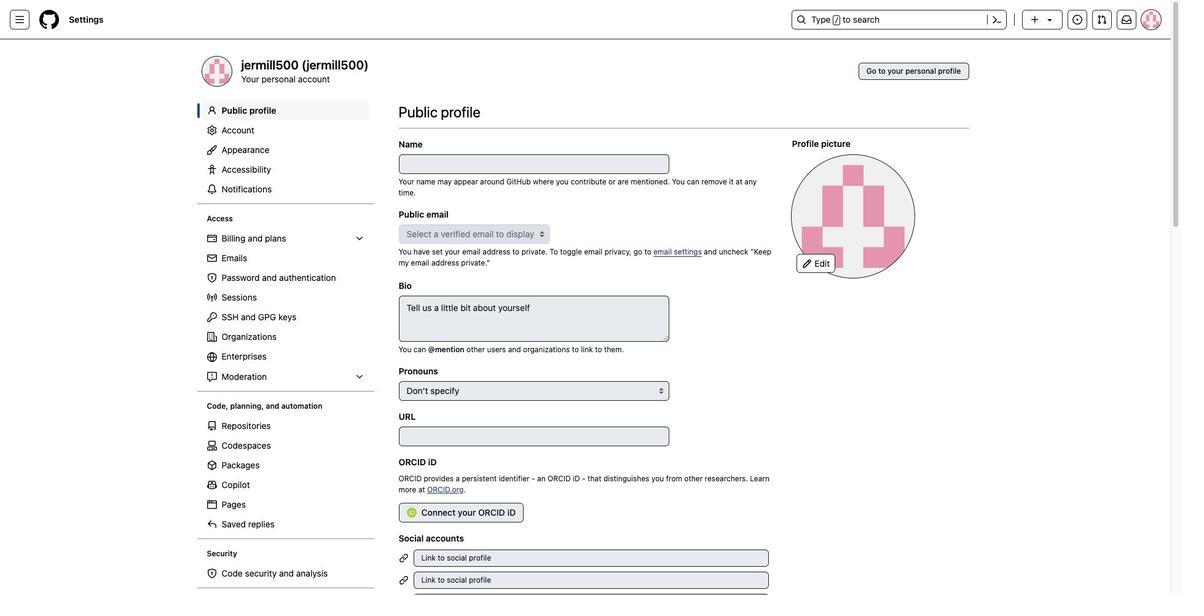 Task type: describe. For each thing, give the bounding box(es) containing it.
triangle down image
[[1046, 15, 1055, 25]]

paintbrush image
[[207, 145, 217, 155]]

shield lock image
[[207, 273, 217, 283]]

Tell us a little bit about yourself text field
[[399, 296, 669, 342]]

copilot image
[[207, 480, 217, 490]]

2 social account image from the top
[[399, 576, 409, 586]]

repo image
[[207, 421, 217, 431]]

bell image
[[207, 185, 217, 194]]

package image
[[207, 461, 217, 470]]

gear image
[[207, 125, 217, 135]]

browser image
[[207, 500, 217, 510]]

plus image
[[1031, 15, 1041, 25]]

issue opened image
[[1073, 15, 1083, 25]]

organization image
[[207, 332, 217, 342]]

@jermill500 image
[[202, 57, 232, 86]]

pencil image
[[803, 259, 813, 269]]

shield lock image
[[207, 569, 217, 579]]

reply image
[[207, 520, 217, 530]]

2 list from the top
[[202, 416, 369, 534]]



Task type: locate. For each thing, give the bounding box(es) containing it.
link to social profile text field down link to social profile text field
[[414, 594, 770, 595]]

1 vertical spatial list
[[202, 416, 369, 534]]

1 social account image from the top
[[399, 554, 409, 564]]

None text field
[[399, 154, 669, 174], [399, 427, 669, 446], [399, 154, 669, 174], [399, 427, 669, 446]]

notifications image
[[1122, 15, 1132, 25]]

@jermill500 image
[[792, 155, 915, 278]]

2 vertical spatial list
[[202, 564, 369, 584]]

social account image
[[399, 554, 409, 564], [399, 576, 409, 586]]

0 vertical spatial social account image
[[399, 554, 409, 564]]

list
[[202, 229, 369, 387], [202, 416, 369, 534], [202, 564, 369, 584]]

Link to social profile text field
[[414, 550, 770, 567], [414, 594, 770, 595]]

broadcast image
[[207, 293, 217, 303]]

command palette image
[[993, 15, 1002, 25]]

1 vertical spatial social account image
[[399, 576, 409, 586]]

Link to social profile text field
[[414, 572, 770, 589]]

git pull request image
[[1098, 15, 1108, 25]]

0 vertical spatial list
[[202, 229, 369, 387]]

1 link to social profile text field from the top
[[414, 550, 770, 567]]

mail image
[[207, 253, 217, 263]]

codespaces image
[[207, 441, 217, 451]]

0 vertical spatial link to social profile text field
[[414, 550, 770, 567]]

globe image
[[207, 352, 217, 362]]

key image
[[207, 312, 217, 322]]

1 vertical spatial link to social profile text field
[[414, 594, 770, 595]]

2 link to social profile text field from the top
[[414, 594, 770, 595]]

person image
[[207, 106, 217, 116]]

accessibility image
[[207, 165, 217, 175]]

homepage image
[[39, 10, 59, 30]]

1 list from the top
[[202, 229, 369, 387]]

link to social profile text field up link to social profile text field
[[414, 550, 770, 567]]

3 list from the top
[[202, 564, 369, 584]]



Task type: vqa. For each thing, say whether or not it's contained in the screenshot.
second star Icon from the top
no



